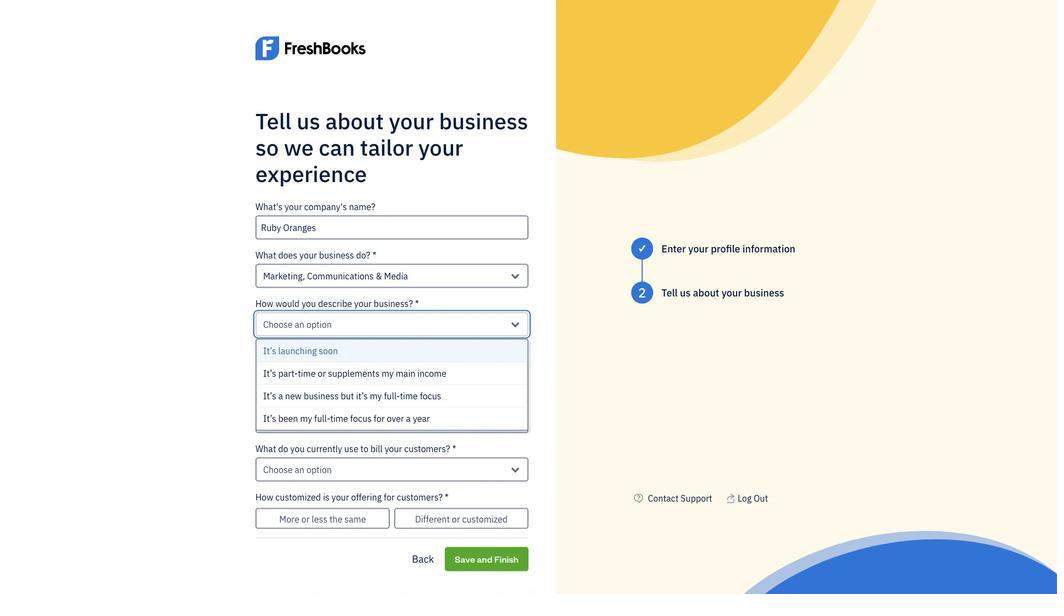 Task type: describe. For each thing, give the bounding box(es) containing it.
but
[[341, 391, 354, 402]]

&
[[376, 271, 382, 282]]

finish
[[494, 554, 519, 566]]

media
[[384, 271, 408, 282]]

income
[[418, 368, 447, 380]]

an for 1st "choose an option" field from the top
[[295, 319, 305, 331]]

tailor
[[360, 133, 413, 162]]

for inside option
[[374, 413, 385, 425]]

describe
[[318, 298, 352, 310]]

information
[[743, 242, 796, 255]]

this
[[380, 347, 395, 358]]

focus inside it's a new business but it's my full-time focus option
[[420, 391, 441, 402]]

how for how long does it take to complete your services? *
[[256, 395, 273, 407]]

can
[[319, 133, 355, 162]]

tell for tell us about your business so we can tailor your experience
[[256, 107, 291, 135]]

experience
[[256, 160, 367, 188]]

0 vertical spatial customized
[[276, 492, 321, 503]]

Marketing, Communications & Media field
[[256, 264, 529, 288]]

it's been my full-time focus for over a year option
[[257, 408, 528, 431]]

option for third "choose an option" field from the top of the page
[[307, 464, 332, 476]]

0 vertical spatial my
[[382, 368, 394, 380]]

back
[[412, 553, 434, 566]]

to for bill
[[361, 443, 369, 455]]

what's for what's your estimated revenue this year?
[[256, 347, 283, 358]]

an for 2nd "choose an option" field from the bottom of the page
[[295, 416, 305, 427]]

take
[[323, 395, 340, 407]]

estimated
[[304, 347, 344, 358]]

1 horizontal spatial full-
[[384, 391, 400, 402]]

or for different
[[452, 514, 460, 525]]

logout image
[[726, 492, 736, 506]]

2 horizontal spatial time
[[400, 391, 418, 402]]

it's been my full-time focus for over a year
[[263, 413, 430, 425]]

how for how customized is your offering for customers? *
[[256, 492, 273, 503]]

or inside option
[[318, 368, 326, 380]]

2 vertical spatial my
[[300, 413, 312, 425]]

contact support link
[[648, 493, 712, 505]]

part-
[[278, 368, 298, 380]]

it's launching soon
[[263, 345, 338, 357]]

save
[[455, 554, 475, 566]]

supplements
[[328, 368, 380, 380]]

1 vertical spatial does
[[295, 395, 314, 407]]

choose for 1st "choose an option" field from the top
[[263, 319, 293, 331]]

0 vertical spatial does
[[278, 250, 297, 261]]

back button
[[403, 549, 443, 571]]

1 vertical spatial customers?
[[397, 492, 443, 503]]

marketing,
[[263, 271, 305, 282]]

currently
[[307, 443, 342, 455]]

business?
[[374, 298, 413, 310]]

marketing, communications & media
[[263, 271, 408, 282]]

and
[[477, 554, 493, 566]]

it's a new business but it's my full-time focus option
[[257, 385, 528, 408]]

log out button
[[726, 492, 768, 506]]

log
[[738, 493, 752, 505]]

would
[[276, 298, 300, 310]]

1 vertical spatial my
[[370, 391, 382, 402]]

save and finish
[[455, 554, 519, 566]]

it's for it's been my full-time focus for over a year
[[263, 413, 276, 425]]

main
[[396, 368, 416, 380]]

complete
[[352, 395, 390, 407]]

over
[[387, 413, 404, 425]]

business inside tell us about your business so we can tailor your experience
[[439, 107, 528, 135]]

less
[[312, 514, 328, 525]]

0 horizontal spatial time
[[298, 368, 316, 380]]

option for 2nd "choose an option" field from the bottom of the page
[[307, 416, 332, 427]]

you for would
[[302, 298, 316, 310]]

us for tell us about your business
[[680, 286, 691, 299]]

enter your profile information
[[662, 242, 796, 255]]

what for what do you currently use to bill your customers? *
[[256, 443, 276, 455]]

services?
[[411, 395, 448, 407]]

how for how would you describe your business? *
[[256, 298, 273, 310]]

list box containing it's launching soon
[[257, 340, 528, 431]]

save and finish button
[[445, 548, 529, 572]]

about for tell us about your business so we can tailor your experience
[[326, 107, 384, 135]]

how would you describe your business? *
[[256, 298, 419, 310]]

how customized is your offering for customers? *
[[256, 492, 449, 503]]

it's part-time or supplements my main income option
[[257, 363, 528, 385]]

you for do
[[290, 443, 305, 455]]

focus inside it's been my full-time focus for over a year option
[[350, 413, 372, 425]]

support image
[[631, 492, 646, 506]]

what for what does your business do? *
[[256, 250, 276, 261]]

it's for it's launching soon
[[263, 345, 276, 357]]

new
[[285, 391, 302, 402]]

soon
[[319, 345, 338, 357]]



Task type: vqa. For each thing, say whether or not it's contained in the screenshot.
What's associated with What's your estimated revenue this year?
yes



Task type: locate. For each thing, give the bounding box(es) containing it.
is
[[323, 492, 330, 503]]

list box
[[257, 340, 528, 431]]

what does your business do? *
[[256, 250, 376, 261]]

does left it at left bottom
[[295, 395, 314, 407]]

contact
[[648, 493, 679, 505]]

0 horizontal spatial about
[[326, 107, 384, 135]]

1 vertical spatial what's
[[256, 347, 283, 358]]

1 vertical spatial a
[[406, 413, 411, 425]]

choose an option down long on the left bottom of the page
[[263, 416, 332, 427]]

3 an from the top
[[295, 464, 305, 476]]

3 choose an option field from the top
[[256, 458, 529, 482]]

revenue
[[346, 347, 378, 358]]

1 an from the top
[[295, 319, 305, 331]]

4 it's from the top
[[263, 413, 276, 425]]

time
[[298, 368, 316, 380], [400, 391, 418, 402], [330, 413, 348, 425]]

contact support
[[648, 493, 712, 505]]

it's launching soon option
[[257, 340, 528, 363]]

my left main
[[382, 368, 394, 380]]

or down estimated
[[318, 368, 326, 380]]

1 vertical spatial you
[[290, 443, 305, 455]]

choose an option down do
[[263, 464, 332, 476]]

0 horizontal spatial tell
[[256, 107, 291, 135]]

long
[[276, 395, 292, 407]]

we
[[284, 133, 314, 162]]

to right take
[[342, 395, 350, 407]]

tell us about your business
[[662, 286, 784, 299]]

about
[[326, 107, 384, 135], [693, 286, 719, 299]]

0 vertical spatial us
[[297, 107, 320, 135]]

it's left part-
[[263, 368, 276, 380]]

out
[[754, 493, 768, 505]]

tell us about your business so we can tailor your experience
[[256, 107, 528, 188]]

1 vertical spatial about
[[693, 286, 719, 299]]

0 horizontal spatial customized
[[276, 492, 321, 503]]

focus down how long does it take to complete your services? *
[[350, 413, 372, 425]]

for
[[374, 413, 385, 425], [384, 492, 395, 503]]

you right do
[[290, 443, 305, 455]]

1 horizontal spatial or
[[318, 368, 326, 380]]

time down take
[[330, 413, 348, 425]]

1 vertical spatial option
[[307, 416, 332, 427]]

1 what's from the top
[[256, 201, 283, 213]]

to left bill
[[361, 443, 369, 455]]

it's for it's a new business but it's my full-time focus
[[263, 391, 276, 402]]

you right "would"
[[302, 298, 316, 310]]

choose an option for 2nd "choose an option" field from the bottom of the page
[[263, 416, 332, 427]]

my right been
[[300, 413, 312, 425]]

us for tell us about your business so we can tailor your experience
[[297, 107, 320, 135]]

time down it's launching soon
[[298, 368, 316, 380]]

3 choose from the top
[[263, 464, 293, 476]]

an up 'more'
[[295, 464, 305, 476]]

customized up 'more'
[[276, 492, 321, 503]]

communications
[[307, 271, 374, 282]]

0 vertical spatial an
[[295, 319, 305, 331]]

2 it's from the top
[[263, 368, 276, 380]]

a left year
[[406, 413, 411, 425]]

1 vertical spatial us
[[680, 286, 691, 299]]

my right 'it's'
[[370, 391, 382, 402]]

1 choose an option field from the top
[[256, 313, 529, 337]]

more
[[279, 514, 299, 525]]

choose an option down "would"
[[263, 319, 332, 331]]

2 choose from the top
[[263, 416, 293, 427]]

enter
[[662, 242, 686, 255]]

choose down long on the left bottom of the page
[[263, 416, 293, 427]]

an
[[295, 319, 305, 331], [295, 416, 305, 427], [295, 464, 305, 476]]

3 how from the top
[[256, 492, 273, 503]]

3 choose an option from the top
[[263, 464, 332, 476]]

been
[[278, 413, 298, 425]]

it's
[[356, 391, 368, 402]]

0 vertical spatial a
[[278, 391, 283, 402]]

1 horizontal spatial customized
[[462, 514, 508, 525]]

same
[[345, 514, 366, 525]]

to for complete
[[342, 395, 350, 407]]

us
[[297, 107, 320, 135], [680, 286, 691, 299]]

1 vertical spatial choose an option
[[263, 416, 332, 427]]

1 horizontal spatial us
[[680, 286, 691, 299]]

you
[[302, 298, 316, 310], [290, 443, 305, 455]]

or for more
[[302, 514, 310, 525]]

what's your company's name?
[[256, 201, 376, 213]]

launching
[[278, 345, 317, 357]]

1 vertical spatial choose an option field
[[256, 410, 529, 434]]

company's
[[304, 201, 347, 213]]

it
[[316, 395, 321, 407]]

1 horizontal spatial a
[[406, 413, 411, 425]]

1 horizontal spatial about
[[693, 286, 719, 299]]

2 option from the top
[[307, 416, 332, 427]]

what do you currently use to bill your customers? *
[[256, 443, 456, 455]]

2 vertical spatial time
[[330, 413, 348, 425]]

0 vertical spatial tell
[[256, 107, 291, 135]]

1 vertical spatial customized
[[462, 514, 508, 525]]

Choose an option field
[[256, 313, 529, 337], [256, 410, 529, 434], [256, 458, 529, 482]]

what up marketing,
[[256, 250, 276, 261]]

0 vertical spatial time
[[298, 368, 316, 380]]

1 vertical spatial full-
[[314, 413, 330, 425]]

how
[[256, 298, 273, 310], [256, 395, 273, 407], [256, 492, 273, 503]]

about inside tell us about your business so we can tailor your experience
[[326, 107, 384, 135]]

customers? up different
[[397, 492, 443, 503]]

it's for it's part-time or supplements my main income
[[263, 368, 276, 380]]

1 vertical spatial an
[[295, 416, 305, 427]]

1 vertical spatial to
[[361, 443, 369, 455]]

use
[[344, 443, 358, 455]]

1 horizontal spatial time
[[330, 413, 348, 425]]

0 horizontal spatial focus
[[350, 413, 372, 425]]

an down "would"
[[295, 319, 305, 331]]

1 vertical spatial choose
[[263, 416, 293, 427]]

a left new
[[278, 391, 283, 402]]

year
[[413, 413, 430, 425]]

0 vertical spatial focus
[[420, 391, 441, 402]]

tell
[[256, 107, 291, 135], [662, 286, 678, 299]]

1 vertical spatial how
[[256, 395, 273, 407]]

1 vertical spatial focus
[[350, 413, 372, 425]]

1 horizontal spatial to
[[361, 443, 369, 455]]

*
[[373, 250, 376, 261], [415, 298, 419, 310], [450, 395, 454, 407], [452, 443, 456, 455], [445, 492, 449, 503]]

1 choose from the top
[[263, 319, 293, 331]]

what's up part-
[[256, 347, 283, 358]]

2 how from the top
[[256, 395, 273, 407]]

it's left new
[[263, 391, 276, 402]]

so
[[256, 133, 279, 162]]

0 vertical spatial what's
[[256, 201, 283, 213]]

1 how from the top
[[256, 298, 273, 310]]

different or customized
[[415, 514, 508, 525]]

option down describe
[[307, 319, 332, 331]]

0 vertical spatial choose an option
[[263, 319, 332, 331]]

it's
[[263, 345, 276, 357], [263, 368, 276, 380], [263, 391, 276, 402], [263, 413, 276, 425]]

1 choose an option from the top
[[263, 319, 332, 331]]

business
[[439, 107, 528, 135], [319, 250, 354, 261], [744, 286, 784, 299], [304, 391, 339, 402]]

0 vertical spatial how
[[256, 298, 273, 310]]

2 choose an option from the top
[[263, 416, 332, 427]]

option
[[307, 319, 332, 331], [307, 416, 332, 427], [307, 464, 332, 476]]

customers? down year
[[404, 443, 450, 455]]

what's your estimated revenue this year?
[[256, 347, 418, 358]]

0 vertical spatial choose an option field
[[256, 313, 529, 337]]

profile
[[711, 242, 741, 255]]

full-
[[384, 391, 400, 402], [314, 413, 330, 425]]

or right different
[[452, 514, 460, 525]]

1 horizontal spatial focus
[[420, 391, 441, 402]]

customers?
[[404, 443, 450, 455], [397, 492, 443, 503]]

or
[[318, 368, 326, 380], [302, 514, 310, 525], [452, 514, 460, 525]]

2 vertical spatial option
[[307, 464, 332, 476]]

choose for third "choose an option" field from the top of the page
[[263, 464, 293, 476]]

what's down experience
[[256, 201, 283, 213]]

1 vertical spatial for
[[384, 492, 395, 503]]

1 vertical spatial what
[[256, 443, 276, 455]]

1 option from the top
[[307, 319, 332, 331]]

2 vertical spatial how
[[256, 492, 273, 503]]

choose an option field down bill
[[256, 458, 529, 482]]

does
[[278, 250, 297, 261], [295, 395, 314, 407]]

0 horizontal spatial us
[[297, 107, 320, 135]]

0 horizontal spatial or
[[302, 514, 310, 525]]

business inside option
[[304, 391, 339, 402]]

0 vertical spatial to
[[342, 395, 350, 407]]

what's
[[256, 201, 283, 213], [256, 347, 283, 358]]

0 vertical spatial what
[[256, 250, 276, 261]]

choose an option for third "choose an option" field from the top of the page
[[263, 464, 332, 476]]

2 horizontal spatial or
[[452, 514, 460, 525]]

it's part-time or supplements my main income
[[263, 368, 447, 380]]

full- down 'it's part-time or supplements my main income' option
[[384, 391, 400, 402]]

time down main
[[400, 391, 418, 402]]

0 vertical spatial full-
[[384, 391, 400, 402]]

year?
[[397, 347, 418, 358]]

it's a new business but it's my full-time focus
[[263, 391, 441, 402]]

your
[[389, 107, 434, 135], [419, 133, 463, 162], [285, 201, 302, 213], [689, 242, 709, 255], [300, 250, 317, 261], [722, 286, 742, 299], [354, 298, 372, 310], [285, 347, 302, 358], [392, 395, 409, 407], [385, 443, 402, 455], [332, 492, 349, 503]]

my
[[382, 368, 394, 380], [370, 391, 382, 402], [300, 413, 312, 425]]

us inside tell us about your business so we can tailor your experience
[[297, 107, 320, 135]]

1 horizontal spatial tell
[[662, 286, 678, 299]]

does up marketing,
[[278, 250, 297, 261]]

2 vertical spatial choose
[[263, 464, 293, 476]]

0 horizontal spatial a
[[278, 391, 283, 402]]

0 horizontal spatial to
[[342, 395, 350, 407]]

3 it's from the top
[[263, 391, 276, 402]]

3 option from the top
[[307, 464, 332, 476]]

choose an option field down 'business?' on the left of page
[[256, 313, 529, 337]]

choose for 2nd "choose an option" field from the bottom of the page
[[263, 416, 293, 427]]

choose an option field down it's a new business but it's my full-time focus option
[[256, 410, 529, 434]]

choose down do
[[263, 464, 293, 476]]

tell for tell us about your business
[[662, 286, 678, 299]]

the
[[330, 514, 343, 525]]

0 vertical spatial about
[[326, 107, 384, 135]]

what's for what's your company's name?
[[256, 201, 283, 213]]

different
[[415, 514, 450, 525]]

2 vertical spatial an
[[295, 464, 305, 476]]

2 vertical spatial choose an option
[[263, 464, 332, 476]]

0 vertical spatial for
[[374, 413, 385, 425]]

log out
[[738, 493, 768, 505]]

2 vertical spatial choose an option field
[[256, 458, 529, 482]]

support
[[681, 493, 712, 505]]

choose
[[263, 319, 293, 331], [263, 416, 293, 427], [263, 464, 293, 476]]

2 choose an option field from the top
[[256, 410, 529, 434]]

more or less the same
[[279, 514, 366, 525]]

0 vertical spatial option
[[307, 319, 332, 331]]

option down it at left bottom
[[307, 416, 332, 427]]

1 vertical spatial time
[[400, 391, 418, 402]]

an down new
[[295, 416, 305, 427]]

how long does it take to complete your services? *
[[256, 395, 454, 407]]

what left do
[[256, 443, 276, 455]]

bill
[[371, 443, 383, 455]]

us right so
[[297, 107, 320, 135]]

about for tell us about your business
[[693, 286, 719, 299]]

offering
[[351, 492, 382, 503]]

it's left "launching" on the bottom
[[263, 345, 276, 357]]

2 what from the top
[[256, 443, 276, 455]]

do
[[278, 443, 288, 455]]

for right offering
[[384, 492, 395, 503]]

focus down "income" in the left of the page
[[420, 391, 441, 402]]

choose down "would"
[[263, 319, 293, 331]]

a
[[278, 391, 283, 402], [406, 413, 411, 425]]

option down currently
[[307, 464, 332, 476]]

tell inside tell us about your business so we can tailor your experience
[[256, 107, 291, 135]]

full- down it at left bottom
[[314, 413, 330, 425]]

or left less
[[302, 514, 310, 525]]

choose an option for 1st "choose an option" field from the top
[[263, 319, 332, 331]]

0 vertical spatial choose
[[263, 319, 293, 331]]

what
[[256, 250, 276, 261], [256, 443, 276, 455]]

an for third "choose an option" field from the top of the page
[[295, 464, 305, 476]]

0 vertical spatial customers?
[[404, 443, 450, 455]]

1 it's from the top
[[263, 345, 276, 357]]

customized up the and
[[462, 514, 508, 525]]

freshbooks logo image
[[256, 20, 366, 77]]

None text field
[[256, 216, 529, 240]]

do?
[[356, 250, 370, 261]]

focus
[[420, 391, 441, 402], [350, 413, 372, 425]]

us down enter
[[680, 286, 691, 299]]

1 what from the top
[[256, 250, 276, 261]]

name?
[[349, 201, 376, 213]]

for left over
[[374, 413, 385, 425]]

2 what's from the top
[[256, 347, 283, 358]]

2 an from the top
[[295, 416, 305, 427]]

it's left been
[[263, 413, 276, 425]]

0 vertical spatial you
[[302, 298, 316, 310]]

0 horizontal spatial full-
[[314, 413, 330, 425]]

choose an option
[[263, 319, 332, 331], [263, 416, 332, 427], [263, 464, 332, 476]]

option for 1st "choose an option" field from the top
[[307, 319, 332, 331]]

1 vertical spatial tell
[[662, 286, 678, 299]]



